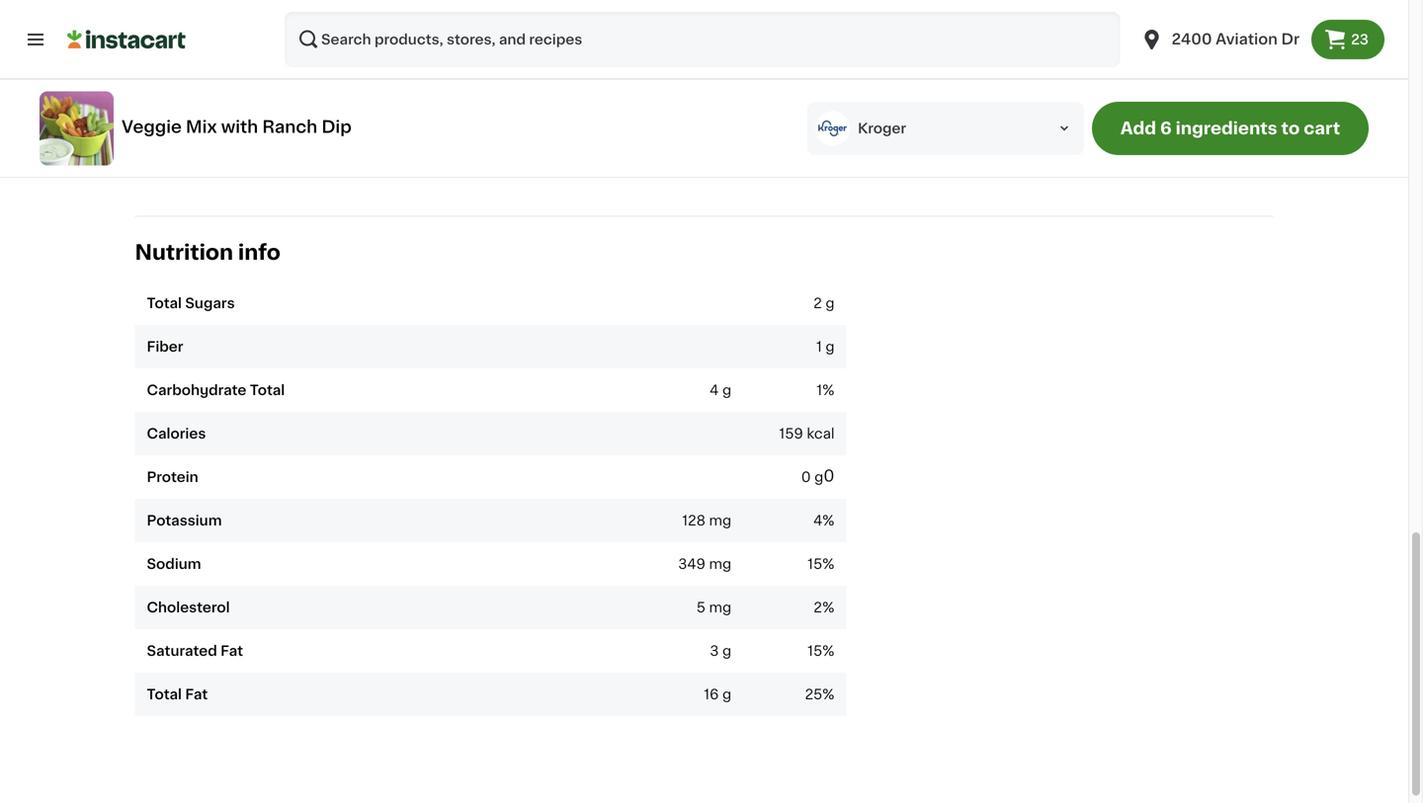 Task type: describe. For each thing, give the bounding box(es) containing it.
nutrition info
[[135, 242, 281, 263]]

add 6 ingredients to cart button
[[1092, 102, 1369, 155]]

with
[[221, 119, 258, 135]]

total for total sugars
[[147, 296, 182, 310]]

add 6 ingredients to cart
[[1120, 120, 1340, 137]]

total fat
[[147, 688, 208, 701]]

info
[[238, 242, 281, 263]]

349 mg
[[678, 557, 731, 571]]

159
[[779, 427, 803, 441]]

2 g
[[813, 296, 835, 310]]

0 horizontal spatial bowl,
[[272, 100, 309, 114]]

15 % for mg
[[808, 557, 835, 571]]

23
[[1351, 33, 1369, 46]]

mg for 349 mg
[[709, 557, 731, 571]]

total sugars
[[147, 296, 235, 310]]

together
[[392, 120, 452, 134]]

as
[[542, 140, 558, 154]]

2400
[[1172, 32, 1212, 46]]

3
[[710, 644, 719, 658]]

aviation
[[1216, 32, 1278, 46]]

carbohydrate
[[147, 383, 246, 397]]

cottage
[[585, 120, 639, 134]]

0 g 0
[[801, 468, 835, 484]]

cherry
[[570, 100, 615, 114]]

ranch
[[456, 120, 495, 134]]

4 for 4 %
[[813, 514, 822, 528]]

small
[[286, 120, 322, 134]]

sugars
[[185, 296, 235, 310]]

25 %
[[805, 688, 835, 701]]

dip
[[321, 119, 352, 135]]

cucumber
[[248, 140, 319, 154]]

squares,
[[431, 100, 490, 114]]

nutrition
[[135, 242, 233, 263]]

mg for 5 mg
[[709, 601, 731, 614]]

15 for 3 g
[[808, 644, 822, 658]]

cart
[[1304, 120, 1340, 137]]

6
[[1160, 120, 1172, 137]]

16
[[704, 688, 719, 701]]

medium
[[212, 100, 269, 114]]

tomatoes.
[[184, 120, 255, 134]]

2 %
[[814, 601, 835, 614]]

combine
[[313, 100, 374, 114]]

4 for 4 g
[[710, 383, 719, 397]]

3 g
[[710, 644, 731, 658]]

% for 4 g
[[822, 383, 835, 397]]

2 for 2 %
[[814, 601, 822, 614]]

veggie
[[122, 119, 182, 135]]

5
[[696, 601, 706, 614]]

2 2400 aviation dr button from the left
[[1140, 12, 1300, 67]]

saturated
[[147, 644, 217, 658]]

15 for 349 mg
[[808, 557, 822, 571]]

ingredients
[[1176, 120, 1277, 137]]

g for 4 g
[[722, 383, 731, 397]]

Search field
[[285, 12, 1120, 67]]

sodium
[[147, 557, 201, 571]]

128 mg
[[682, 514, 731, 528]]

1 vertical spatial total
[[250, 383, 285, 397]]



Task type: vqa. For each thing, say whether or not it's contained in the screenshot.
bottommost Cider
no



Task type: locate. For each thing, give the bounding box(es) containing it.
a up cucumber
[[274, 120, 283, 134]]

2 vertical spatial mg
[[709, 601, 731, 614]]

0 vertical spatial and
[[540, 100, 567, 114]]

0 horizontal spatial 0
[[801, 470, 811, 484]]

%
[[822, 383, 835, 397], [822, 514, 835, 528], [822, 557, 835, 571], [822, 601, 835, 614], [822, 644, 835, 658], [822, 688, 835, 701]]

a
[[201, 100, 209, 114], [274, 120, 283, 134]]

in up mix
[[184, 100, 197, 114]]

0 inside 0 g 0
[[801, 470, 811, 484]]

1 vertical spatial 15 %
[[808, 644, 835, 658]]

bowl,
[[272, 100, 309, 114], [326, 120, 363, 134]]

total down saturated
[[147, 688, 182, 701]]

total up fiber
[[147, 296, 182, 310]]

mg right 5
[[709, 601, 731, 614]]

fat for total fat
[[185, 688, 208, 701]]

1 vertical spatial dressing
[[422, 140, 482, 154]]

15 down 4 %
[[808, 557, 822, 571]]

4 g
[[710, 383, 731, 397]]

15
[[808, 557, 822, 571], [808, 644, 822, 658]]

4 % from the top
[[822, 601, 835, 614]]

% for 16 g
[[822, 688, 835, 701]]

0 down 159 kcal
[[801, 470, 811, 484]]

cheese),
[[184, 140, 244, 154]]

fat down saturated fat
[[185, 688, 208, 701]]

stir
[[366, 120, 388, 134]]

0 vertical spatial fat
[[221, 644, 243, 658]]

for
[[587, 140, 606, 154]]

g for 2 g
[[826, 296, 835, 310]]

a up mix
[[201, 100, 209, 114]]

25
[[805, 688, 822, 701]]

1 2 from the top
[[813, 296, 822, 310]]

1 horizontal spatial 4
[[813, 514, 822, 528]]

g for 16 g
[[722, 688, 731, 701]]

1 vertical spatial fat
[[185, 688, 208, 701]]

2 for 2 g
[[813, 296, 822, 310]]

bowl, down combine
[[326, 120, 363, 134]]

3 % from the top
[[822, 557, 835, 571]]

mg right 128
[[709, 514, 731, 528]]

2 % from the top
[[822, 514, 835, 528]]

g for 1 g
[[826, 340, 835, 354]]

0 vertical spatial in
[[184, 100, 197, 114]]

1 for 1 g
[[816, 340, 822, 354]]

g for 0 g 0
[[814, 470, 823, 484]]

mix
[[186, 119, 217, 135]]

fat for saturated fat
[[221, 644, 243, 658]]

pepper
[[377, 100, 428, 114]]

in a medium bowl, combine pepper squares, celery and cherry tomatoes. in a small bowl, stir together ranch dressing (or cottage cheese), cucumber and dill. serve dressing mixture as dip for vegetables.
[[184, 100, 639, 173]]

instructions
[[135, 43, 268, 64]]

1 horizontal spatial in
[[258, 120, 271, 134]]

g inside 0 g 0
[[814, 470, 823, 484]]

0 vertical spatial 15 %
[[808, 557, 835, 571]]

1 horizontal spatial and
[[540, 100, 567, 114]]

0 vertical spatial 2
[[813, 296, 822, 310]]

kroger
[[858, 122, 906, 135]]

2400 aviation dr button
[[1128, 12, 1311, 67], [1140, 12, 1300, 67]]

1 15 % from the top
[[808, 557, 835, 571]]

1 horizontal spatial a
[[274, 120, 283, 134]]

15 up 25
[[808, 644, 822, 658]]

protein
[[147, 470, 198, 484]]

(or
[[561, 120, 581, 134]]

in up cucumber
[[258, 120, 271, 134]]

None search field
[[285, 12, 1120, 67]]

1
[[816, 340, 822, 354], [817, 383, 822, 397]]

0 vertical spatial 4
[[710, 383, 719, 397]]

% for 128 mg
[[822, 514, 835, 528]]

1 horizontal spatial bowl,
[[326, 120, 363, 134]]

1 horizontal spatial 0
[[823, 468, 835, 484]]

2400 aviation dr
[[1172, 32, 1300, 46]]

calories
[[147, 427, 206, 441]]

1 vertical spatial mg
[[709, 557, 731, 571]]

add
[[1120, 120, 1156, 137]]

1 vertical spatial 4
[[813, 514, 822, 528]]

g down the kcal
[[814, 470, 823, 484]]

2 2 from the top
[[814, 601, 822, 614]]

to
[[1281, 120, 1300, 137]]

dressing down celery
[[498, 120, 558, 134]]

2
[[813, 296, 822, 310], [814, 601, 822, 614]]

dressing down ranch
[[422, 140, 482, 154]]

and down dip
[[322, 140, 348, 154]]

1 for 1 %
[[817, 383, 822, 397]]

fat
[[221, 644, 243, 658], [185, 688, 208, 701]]

0 vertical spatial total
[[147, 296, 182, 310]]

saturated fat
[[147, 644, 243, 658]]

1 g
[[816, 340, 835, 354]]

128
[[682, 514, 706, 528]]

mg for 128 mg
[[709, 514, 731, 528]]

15 % up 25 %
[[808, 644, 835, 658]]

1 vertical spatial and
[[322, 140, 348, 154]]

vegetables.
[[184, 159, 265, 173]]

3 mg from the top
[[709, 601, 731, 614]]

g
[[826, 296, 835, 310], [826, 340, 835, 354], [722, 383, 731, 397], [814, 470, 823, 484], [722, 644, 731, 658], [722, 688, 731, 701]]

1 2400 aviation dr button from the left
[[1128, 12, 1311, 67]]

2 up 25 %
[[814, 601, 822, 614]]

0 vertical spatial bowl,
[[272, 100, 309, 114]]

6 % from the top
[[822, 688, 835, 701]]

mg right 349
[[709, 557, 731, 571]]

g up 1 g
[[826, 296, 835, 310]]

16 g
[[704, 688, 731, 701]]

g left 1 %
[[722, 383, 731, 397]]

0 horizontal spatial a
[[201, 100, 209, 114]]

total right carbohydrate
[[250, 383, 285, 397]]

1 horizontal spatial fat
[[221, 644, 243, 658]]

g right 16
[[722, 688, 731, 701]]

dill.
[[352, 140, 375, 154]]

159 kcal
[[779, 427, 835, 441]]

1 vertical spatial 1
[[817, 383, 822, 397]]

0 vertical spatial 15
[[808, 557, 822, 571]]

dip
[[561, 140, 583, 154]]

instacart logo image
[[67, 28, 186, 51]]

g up 1 %
[[826, 340, 835, 354]]

1 15 from the top
[[808, 557, 822, 571]]

0 horizontal spatial dressing
[[422, 140, 482, 154]]

cholesterol
[[147, 601, 230, 614]]

mg
[[709, 514, 731, 528], [709, 557, 731, 571], [709, 601, 731, 614]]

and up (or
[[540, 100, 567, 114]]

potassium
[[147, 514, 222, 528]]

349
[[678, 557, 706, 571]]

mixture
[[485, 140, 538, 154]]

kroger button
[[807, 102, 1084, 155]]

and
[[540, 100, 567, 114], [322, 140, 348, 154]]

4 %
[[813, 514, 835, 528]]

1 down 2 g
[[816, 340, 822, 354]]

2 15 % from the top
[[808, 644, 835, 658]]

dressing
[[498, 120, 558, 134], [422, 140, 482, 154]]

1 up the kcal
[[817, 383, 822, 397]]

4
[[710, 383, 719, 397], [813, 514, 822, 528]]

5 mg
[[696, 601, 731, 614]]

1 %
[[817, 383, 835, 397]]

1 vertical spatial a
[[274, 120, 283, 134]]

in
[[184, 100, 197, 114], [258, 120, 271, 134]]

15 % down 4 %
[[808, 557, 835, 571]]

2 up 1 g
[[813, 296, 822, 310]]

1 vertical spatial 15
[[808, 644, 822, 658]]

0 horizontal spatial in
[[184, 100, 197, 114]]

veggie mix with ranch dip
[[122, 119, 352, 135]]

1 vertical spatial bowl,
[[326, 120, 363, 134]]

0 down the kcal
[[823, 468, 835, 484]]

% for 349 mg
[[822, 557, 835, 571]]

g right 3
[[722, 644, 731, 658]]

0 vertical spatial dressing
[[498, 120, 558, 134]]

fat right saturated
[[221, 644, 243, 658]]

ranch
[[262, 119, 317, 135]]

0 horizontal spatial and
[[322, 140, 348, 154]]

1 vertical spatial 2
[[814, 601, 822, 614]]

bowl, up ranch
[[272, 100, 309, 114]]

dr
[[1281, 32, 1300, 46]]

0 vertical spatial mg
[[709, 514, 731, 528]]

total for total fat
[[147, 688, 182, 701]]

1 % from the top
[[822, 383, 835, 397]]

0 horizontal spatial 4
[[710, 383, 719, 397]]

kcal
[[807, 427, 835, 441]]

fiber
[[147, 340, 183, 354]]

2 vertical spatial total
[[147, 688, 182, 701]]

1 horizontal spatial dressing
[[498, 120, 558, 134]]

1 mg from the top
[[709, 514, 731, 528]]

15 % for g
[[808, 644, 835, 658]]

2 15 from the top
[[808, 644, 822, 658]]

0
[[823, 468, 835, 484], [801, 470, 811, 484]]

total
[[147, 296, 182, 310], [250, 383, 285, 397], [147, 688, 182, 701]]

5 % from the top
[[822, 644, 835, 658]]

g for 3 g
[[722, 644, 731, 658]]

0 vertical spatial a
[[201, 100, 209, 114]]

celery
[[493, 100, 537, 114]]

15 %
[[808, 557, 835, 571], [808, 644, 835, 658]]

0 horizontal spatial fat
[[185, 688, 208, 701]]

serve
[[379, 140, 418, 154]]

0 vertical spatial 1
[[816, 340, 822, 354]]

% for 3 g
[[822, 644, 835, 658]]

carbohydrate total
[[147, 383, 285, 397]]

2 mg from the top
[[709, 557, 731, 571]]

% for 5 mg
[[822, 601, 835, 614]]

kroger image
[[815, 111, 850, 146]]

23 button
[[1311, 20, 1385, 59]]

1 vertical spatial in
[[258, 120, 271, 134]]



